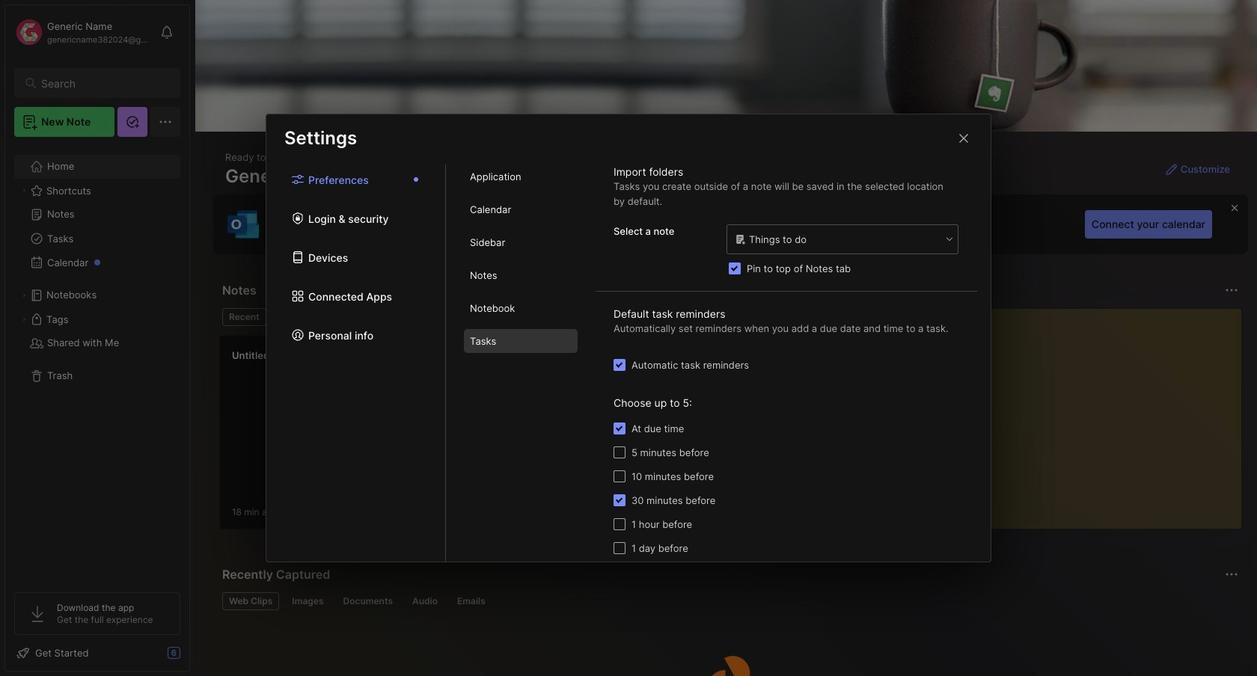 Task type: locate. For each thing, give the bounding box(es) containing it.
tree inside the main element
[[5, 146, 189, 579]]

None checkbox
[[729, 263, 741, 275], [614, 447, 626, 459], [614, 471, 626, 483], [614, 495, 626, 507], [614, 519, 626, 531], [729, 263, 741, 275], [614, 447, 626, 459], [614, 471, 626, 483], [614, 495, 626, 507], [614, 519, 626, 531]]

expand tags image
[[19, 315, 28, 324]]

Search text field
[[41, 76, 167, 91]]

tree
[[5, 146, 189, 579]]

tab list
[[267, 165, 446, 562], [446, 165, 596, 562], [222, 593, 1237, 611]]

Default task note field
[[726, 224, 960, 256]]

Start writing… text field
[[926, 309, 1241, 517]]

row group
[[219, 335, 489, 539]]

None checkbox
[[614, 359, 626, 371], [614, 423, 626, 435], [614, 543, 626, 555], [614, 359, 626, 371], [614, 423, 626, 435], [614, 543, 626, 555]]

main element
[[0, 0, 195, 677]]

tab
[[464, 165, 578, 189], [464, 198, 578, 222], [464, 231, 578, 255], [464, 264, 578, 288], [464, 297, 578, 321], [222, 308, 266, 326], [464, 330, 578, 354], [222, 593, 280, 611], [285, 593, 331, 611], [337, 593, 400, 611], [406, 593, 445, 611], [451, 593, 492, 611]]

None search field
[[41, 74, 167, 92]]



Task type: vqa. For each thing, say whether or not it's contained in the screenshot.
Default Task Note field
yes



Task type: describe. For each thing, give the bounding box(es) containing it.
expand notebooks image
[[19, 291, 28, 300]]

close image
[[955, 130, 973, 147]]

none search field inside the main element
[[41, 74, 167, 92]]



